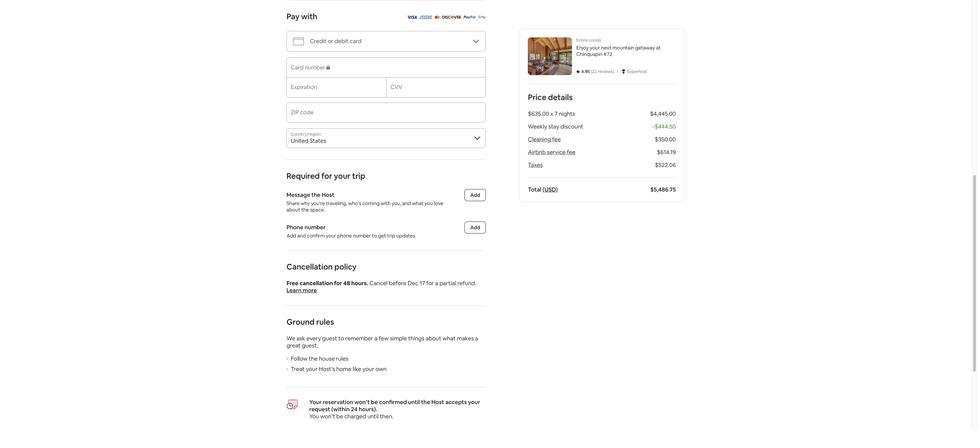 Task type: vqa. For each thing, say whether or not it's contained in the screenshot.
the leftmost rules
yes



Task type: locate. For each thing, give the bounding box(es) containing it.
0 horizontal spatial rules
[[316, 317, 334, 327]]

0 vertical spatial host
[[322, 191, 335, 199]]

0 vertical spatial fee
[[552, 136, 561, 143]]

united
[[291, 137, 309, 145]]

about
[[287, 207, 300, 213], [426, 335, 441, 342]]

1 vertical spatial rules
[[336, 355, 349, 363]]

1 horizontal spatial a
[[435, 280, 438, 287]]

0 horizontal spatial and
[[297, 233, 306, 239]]

add for phone number
[[471, 224, 480, 231]]

$635.00
[[528, 110, 549, 118]]

a inside free cancellation for 48 hours. cancel before dec 17 for a partial refund. learn more
[[435, 280, 438, 287]]

1 mastercard image from the top
[[435, 13, 440, 21]]

number
[[305, 224, 326, 231], [353, 233, 371, 239]]

0 vertical spatial won't
[[355, 398, 370, 406]]

request
[[309, 406, 330, 413]]

0 vertical spatial about
[[287, 207, 300, 213]]

your down the condo
[[590, 45, 600, 51]]

your right like
[[363, 365, 374, 373]]

1 horizontal spatial trip
[[387, 233, 395, 239]]

mastercard image right american express card image
[[435, 13, 440, 21]]

until right confirmed
[[408, 398, 420, 406]]

7
[[555, 110, 558, 118]]

rules
[[316, 317, 334, 327], [336, 355, 349, 363]]

visa card image
[[407, 13, 417, 21], [407, 16, 417, 19]]

guest
[[322, 335, 337, 342]]

be left confirmed
[[371, 398, 378, 406]]

0 horizontal spatial until
[[368, 413, 379, 420]]

host
[[322, 191, 335, 199], [432, 398, 444, 406]]

and inside message the host share why you're traveling, who's coming with you, and what you love about the space.
[[402, 200, 411, 207]]

0 vertical spatial number
[[305, 224, 326, 231]]

0 horizontal spatial fee
[[552, 136, 561, 143]]

$522.06
[[655, 161, 676, 169]]

what inside we ask every guest to remember a few simple things about what makes a great guest.
[[443, 335, 456, 342]]

$350.00
[[655, 136, 676, 143]]

1 vertical spatial fee
[[567, 148, 576, 156]]

your inside phone number add and confirm your phone number to get trip updates.
[[326, 233, 336, 239]]

remember
[[346, 335, 373, 342]]

at
[[656, 45, 661, 51]]

add button
[[465, 189, 486, 201], [465, 222, 486, 234]]

with left you,
[[381, 200, 391, 207]]

0 vertical spatial what
[[412, 200, 424, 207]]

1 vertical spatial and
[[297, 233, 306, 239]]

about inside message the host share why you're traveling, who's coming with you, and what you love about the space.
[[287, 207, 300, 213]]

add button for phone number
[[465, 222, 486, 234]]

price
[[528, 92, 547, 102]]

-
[[653, 123, 655, 130]]

trip right get
[[387, 233, 395, 239]]

credit card image
[[293, 35, 304, 47]]

0 horizontal spatial be
[[336, 413, 343, 420]]

to inside we ask every guest to remember a few simple things about what makes a great guest.
[[339, 335, 344, 342]]

48
[[343, 280, 350, 287]]

pay
[[287, 11, 300, 21]]

2 vertical spatial add
[[287, 233, 296, 239]]

the left space.
[[301, 207, 309, 213]]

1 horizontal spatial what
[[443, 335, 456, 342]]

0 vertical spatial and
[[402, 200, 411, 207]]

0 vertical spatial rules
[[316, 317, 334, 327]]

a right makes
[[475, 335, 478, 342]]

fee right service
[[567, 148, 576, 156]]

for
[[322, 171, 332, 181], [334, 280, 342, 287], [426, 280, 434, 287]]

american express card image
[[419, 16, 433, 19]]

1 horizontal spatial be
[[371, 398, 378, 406]]

0 horizontal spatial what
[[412, 200, 424, 207]]

what left you
[[412, 200, 424, 207]]

with right pay
[[301, 11, 318, 21]]

1 horizontal spatial to
[[372, 233, 377, 239]]

$635.00 x 7 nights
[[528, 110, 575, 118]]

won't up charged
[[355, 398, 370, 406]]

ask
[[297, 335, 305, 342]]

free cancellation for 48 hours. cancel before dec 17 for a partial refund. learn more
[[287, 280, 477, 294]]

discover card image left paypal image
[[442, 16, 461, 19]]

number up confirm on the bottom
[[305, 224, 326, 231]]

the
[[312, 191, 321, 199], [301, 207, 309, 213], [309, 355, 318, 363], [421, 398, 430, 406]]

your right accepts
[[468, 398, 480, 406]]

a left few
[[375, 335, 378, 342]]

1 vertical spatial number
[[353, 233, 371, 239]]

accepts
[[446, 398, 467, 406]]

rules up the guest
[[316, 317, 334, 327]]

about left why
[[287, 207, 300, 213]]

makes
[[457, 335, 474, 342]]

for right required
[[322, 171, 332, 181]]

traveling,
[[326, 200, 347, 207]]

2 horizontal spatial a
[[475, 335, 478, 342]]

and right you,
[[402, 200, 411, 207]]

coming
[[363, 200, 380, 207]]

united states element
[[287, 128, 486, 148]]

your up traveling,
[[334, 171, 351, 181]]

1 vertical spatial what
[[443, 335, 456, 342]]

credit or debit card button
[[287, 31, 486, 52]]

host inside message the host share why you're traveling, who's coming with you, and what you love about the space.
[[322, 191, 335, 199]]

learn
[[287, 287, 302, 294]]

free
[[287, 280, 299, 287]]

0 horizontal spatial host
[[322, 191, 335, 199]]

weekly stay discount
[[528, 123, 583, 130]]

(usd)
[[543, 186, 558, 193]]

discover card image
[[442, 13, 461, 21], [442, 16, 461, 19]]

0 horizontal spatial trip
[[352, 171, 366, 181]]

1 vertical spatial add button
[[465, 222, 486, 234]]

fee
[[552, 136, 561, 143], [567, 148, 576, 156]]

your inside entire condo enjoy your next mountain getaway at chinquapin #72
[[590, 45, 600, 51]]

required
[[287, 171, 320, 181]]

a
[[435, 280, 438, 287], [375, 335, 378, 342], [475, 335, 478, 342]]

about right the things
[[426, 335, 441, 342]]

visa card image left american express card image
[[407, 13, 417, 21]]

discount
[[561, 123, 583, 130]]

cancel
[[370, 280, 388, 287]]

None text field
[[291, 112, 482, 119]]

0 vertical spatial be
[[371, 398, 378, 406]]

1 visa card image from the top
[[407, 13, 417, 21]]

-$444.50
[[653, 123, 676, 130]]

reservation
[[323, 398, 353, 406]]

enjoy
[[577, 45, 589, 51]]

and down phone
[[297, 233, 306, 239]]

1 vertical spatial to
[[339, 335, 344, 342]]

mastercard image right american express card icon
[[435, 16, 440, 19]]

1 vertical spatial won't
[[320, 413, 335, 420]]

1 add button from the top
[[465, 189, 486, 201]]

love
[[434, 200, 444, 207]]

phone
[[337, 233, 352, 239]]

google pay image
[[478, 16, 486, 19]]

be down reservation
[[336, 413, 343, 420]]

host up traveling,
[[322, 191, 335, 199]]

weekly
[[528, 123, 547, 130]]

•
[[617, 68, 619, 75]]

pay with
[[287, 11, 318, 21]]

dec
[[408, 280, 419, 287]]

0 vertical spatial with
[[301, 11, 318, 21]]

trip inside phone number add and confirm your phone number to get trip updates.
[[387, 233, 395, 239]]

with inside message the host share why you're traveling, who's coming with you, and what you love about the space.
[[381, 200, 391, 207]]

taxes button
[[528, 161, 543, 169]]

before
[[389, 280, 407, 287]]

0 vertical spatial until
[[408, 398, 420, 406]]

the up you're
[[312, 191, 321, 199]]

1 vertical spatial host
[[432, 398, 444, 406]]

next
[[601, 45, 612, 51]]

2 visa card image from the top
[[407, 16, 417, 19]]

1 horizontal spatial host
[[432, 398, 444, 406]]

the left accepts
[[421, 398, 430, 406]]

the inside follow the house rules treat your host's home like your own
[[309, 355, 318, 363]]

add
[[471, 192, 480, 198], [471, 224, 480, 231], [287, 233, 296, 239]]

1 vertical spatial add
[[471, 224, 480, 231]]

0 horizontal spatial about
[[287, 207, 300, 213]]

with
[[301, 11, 318, 21], [381, 200, 391, 207]]

partial
[[440, 280, 456, 287]]

your reservation won't be confirmed until the host accepts your request (within 24 hours). you won't be charged until then.
[[309, 398, 480, 420]]

be
[[371, 398, 378, 406], [336, 413, 343, 420]]

rules inside follow the house rules treat your host's home like your own
[[336, 355, 349, 363]]

1 vertical spatial about
[[426, 335, 441, 342]]

0 vertical spatial add button
[[465, 189, 486, 201]]

1 horizontal spatial about
[[426, 335, 441, 342]]

your left phone in the left of the page
[[326, 233, 336, 239]]

fee up service
[[552, 136, 561, 143]]

trip up message the host share why you're traveling, who's coming with you, and what you love about the space.
[[352, 171, 366, 181]]

own
[[376, 365, 387, 373]]

things
[[408, 335, 425, 342]]

1 horizontal spatial and
[[402, 200, 411, 207]]

won't
[[355, 398, 370, 406], [320, 413, 335, 420]]

to left get
[[372, 233, 377, 239]]

mastercard image
[[435, 13, 440, 21], [435, 16, 440, 19]]

0 horizontal spatial for
[[322, 171, 332, 181]]

host left accepts
[[432, 398, 444, 406]]

treat
[[291, 365, 305, 373]]

until left then.
[[368, 413, 379, 420]]

for left 48
[[334, 280, 342, 287]]

entire
[[577, 37, 588, 43]]

2 add button from the top
[[465, 222, 486, 234]]

0 vertical spatial to
[[372, 233, 377, 239]]

taxes
[[528, 161, 543, 169]]

for right the 17
[[426, 280, 434, 287]]

airbnb
[[528, 148, 546, 156]]

to
[[372, 233, 377, 239], [339, 335, 344, 342]]

0 horizontal spatial with
[[301, 11, 318, 21]]

1 vertical spatial with
[[381, 200, 391, 207]]

2 horizontal spatial for
[[426, 280, 434, 287]]

1 horizontal spatial with
[[381, 200, 391, 207]]

paypal image
[[463, 13, 476, 21]]

1 horizontal spatial rules
[[336, 355, 349, 363]]

add for message the host
[[471, 192, 480, 198]]

0 vertical spatial add
[[471, 192, 480, 198]]

1 discover card image from the top
[[442, 13, 461, 21]]

the down guest.
[[309, 355, 318, 363]]

won't right you on the left bottom of page
[[320, 413, 335, 420]]

follow the house rules treat your host's home like your own
[[291, 355, 387, 373]]

0 horizontal spatial to
[[339, 335, 344, 342]]

get
[[378, 233, 386, 239]]

cleaning fee button
[[528, 136, 561, 143]]

discover card image left paypal icon
[[442, 13, 461, 21]]

visa card image left american express card icon
[[407, 16, 417, 19]]

nights
[[559, 110, 575, 118]]

1 horizontal spatial number
[[353, 233, 371, 239]]

your inside your reservation won't be confirmed until the host accepts your request (within 24 hours). you won't be charged until then.
[[468, 398, 480, 406]]

cancellation
[[300, 280, 333, 287]]

rules up home
[[336, 355, 349, 363]]

what left makes
[[443, 335, 456, 342]]

refund.
[[458, 280, 477, 287]]

a left partial
[[435, 280, 438, 287]]

to right the guest
[[339, 335, 344, 342]]

number right phone in the left of the page
[[353, 233, 371, 239]]

1 vertical spatial trip
[[387, 233, 395, 239]]

every
[[307, 335, 321, 342]]

0 horizontal spatial won't
[[320, 413, 335, 420]]

until
[[408, 398, 420, 406], [368, 413, 379, 420]]



Task type: describe. For each thing, give the bounding box(es) containing it.
then.
[[380, 413, 394, 420]]

required for your trip
[[287, 171, 366, 181]]

united states button
[[287, 128, 486, 148]]

about inside we ask every guest to remember a few simple things about what makes a great guest.
[[426, 335, 441, 342]]

2 discover card image from the top
[[442, 16, 461, 19]]

0 horizontal spatial a
[[375, 335, 378, 342]]

22
[[592, 69, 597, 74]]

1 horizontal spatial for
[[334, 280, 342, 287]]

more
[[303, 287, 317, 294]]

host's
[[319, 365, 335, 373]]

$4,445.00
[[650, 110, 676, 118]]

cancellation policy
[[287, 262, 357, 272]]

cleaning
[[528, 136, 551, 143]]

great
[[287, 342, 301, 349]]

(usd) button
[[543, 186, 558, 193]]

phone number add and confirm your phone number to get trip updates.
[[287, 224, 417, 239]]

#72
[[604, 51, 613, 57]]

service
[[547, 148, 566, 156]]

space.
[[310, 207, 325, 213]]

you
[[309, 413, 319, 420]]

17
[[420, 280, 425, 287]]

superhost
[[627, 69, 648, 74]]

)
[[613, 69, 615, 74]]

0 horizontal spatial number
[[305, 224, 326, 231]]

credit
[[310, 37, 327, 45]]

1 horizontal spatial until
[[408, 398, 420, 406]]

paypal image
[[463, 16, 476, 19]]

details
[[548, 92, 573, 102]]

learn more button
[[287, 287, 317, 294]]

2 mastercard image from the top
[[435, 16, 440, 19]]

condo
[[589, 37, 602, 43]]

1 horizontal spatial fee
[[567, 148, 576, 156]]

hours).
[[359, 406, 377, 413]]

charged
[[345, 413, 366, 420]]

credit or debit card
[[310, 37, 362, 45]]

your right treat
[[306, 365, 318, 373]]

debit
[[335, 37, 349, 45]]

chinquapin
[[577, 51, 603, 57]]

updates.
[[397, 233, 417, 239]]

1 horizontal spatial won't
[[355, 398, 370, 406]]

$5,486.75
[[651, 186, 676, 193]]

your
[[309, 398, 322, 406]]

you,
[[392, 200, 401, 207]]

share
[[287, 200, 300, 207]]

total (usd)
[[528, 186, 558, 193]]

airbnb service fee
[[528, 148, 576, 156]]

stay
[[549, 123, 560, 130]]

we
[[287, 335, 295, 342]]

who's
[[348, 200, 361, 207]]

the inside your reservation won't be confirmed until the host accepts your request (within 24 hours). you won't be charged until then.
[[421, 398, 430, 406]]

guest.
[[302, 342, 318, 349]]

ground rules
[[287, 317, 334, 327]]

add inside phone number add and confirm your phone number to get trip updates.
[[287, 233, 296, 239]]

message
[[287, 191, 310, 199]]

price details
[[528, 92, 573, 102]]

what inside message the host share why you're traveling, who's coming with you, and what you love about the space.
[[412, 200, 424, 207]]

why
[[301, 200, 310, 207]]

you're
[[311, 200, 325, 207]]

united states
[[291, 137, 326, 145]]

host inside your reservation won't be confirmed until the host accepts your request (within 24 hours). you won't be charged until then.
[[432, 398, 444, 406]]

hours.
[[352, 280, 368, 287]]

home
[[336, 365, 352, 373]]

x
[[551, 110, 554, 118]]

we ask every guest to remember a few simple things about what makes a great guest.
[[287, 335, 478, 349]]

american express card image
[[419, 13, 433, 21]]

google pay image
[[478, 13, 486, 21]]

or
[[328, 37, 334, 45]]

confirmed
[[379, 398, 407, 406]]

entire condo enjoy your next mountain getaway at chinquapin #72
[[577, 37, 661, 57]]

$614.19
[[657, 148, 676, 156]]

follow
[[291, 355, 308, 363]]

ground
[[287, 317, 315, 327]]

phone
[[287, 224, 304, 231]]

to inside phone number add and confirm your phone number to get trip updates.
[[372, 233, 377, 239]]

(
[[591, 69, 592, 74]]

1 vertical spatial until
[[368, 413, 379, 420]]

add button for message the host
[[465, 189, 486, 201]]

house
[[319, 355, 335, 363]]

and inside phone number add and confirm your phone number to get trip updates.
[[297, 233, 306, 239]]

simple
[[390, 335, 407, 342]]

you
[[425, 200, 433, 207]]

0 vertical spatial trip
[[352, 171, 366, 181]]

(within
[[332, 406, 350, 413]]

like
[[353, 365, 361, 373]]

airbnb service fee button
[[528, 148, 576, 156]]

1 vertical spatial be
[[336, 413, 343, 420]]

policy
[[335, 262, 357, 272]]

reviews
[[598, 69, 613, 74]]

confirm
[[307, 233, 325, 239]]

4.95 ( 22 reviews )
[[582, 69, 615, 74]]

mountain
[[613, 45, 635, 51]]



